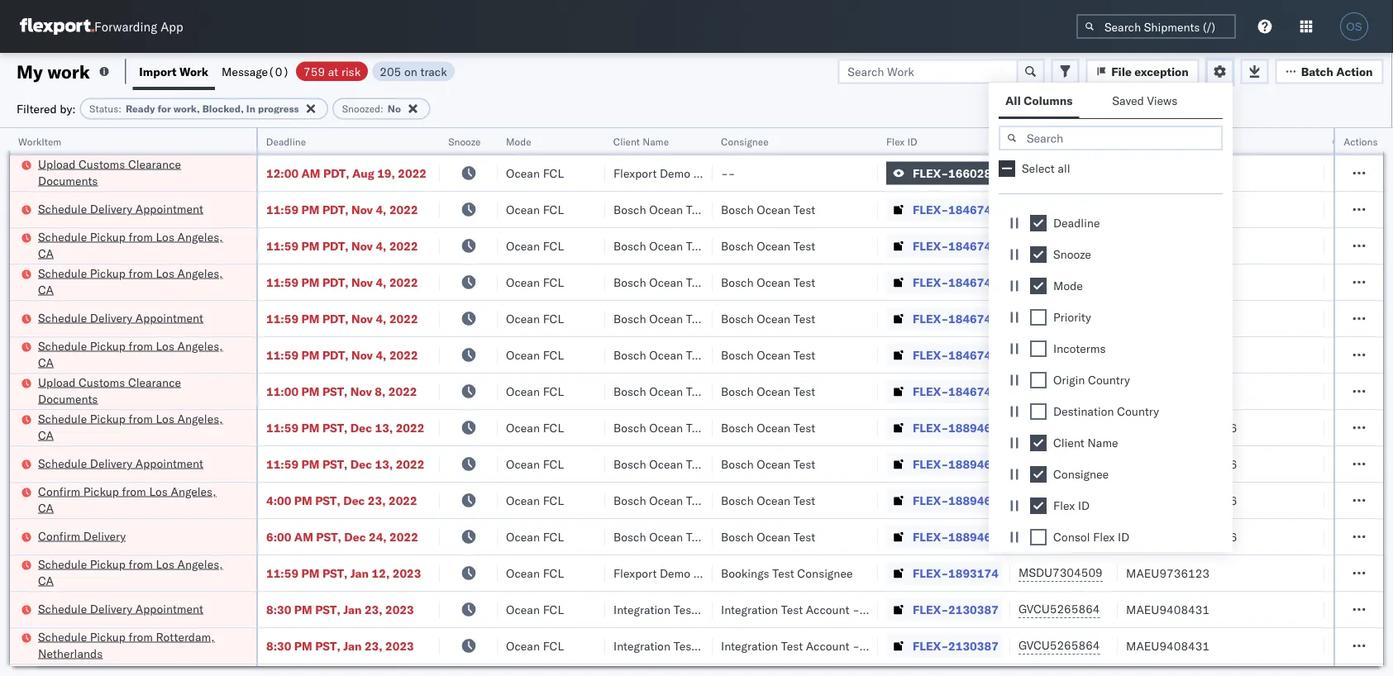 Task type: locate. For each thing, give the bounding box(es) containing it.
2 lhuu7894563, uetu5238478 from the top
[[1019, 457, 1188, 471]]

1 vertical spatial upload customs clearance documents button
[[38, 374, 235, 409]]

upload customs clearance documents for 11:00 pm pst, nov 8, 2022
[[38, 375, 181, 406]]

saved views
[[1113, 93, 1178, 108]]

snooze
[[448, 135, 481, 148], [1054, 247, 1092, 262]]

0 vertical spatial documents
[[38, 173, 98, 188]]

0 vertical spatial snooze
[[448, 135, 481, 148]]

client name inside button
[[614, 135, 669, 148]]

consignee inside button
[[721, 135, 769, 148]]

0 vertical spatial client
[[614, 135, 640, 148]]

None checkbox
[[1030, 215, 1047, 232], [1030, 246, 1047, 263], [1030, 278, 1047, 294], [1030, 341, 1047, 357], [1030, 372, 1047, 389], [1030, 529, 1047, 546], [1030, 215, 1047, 232], [1030, 246, 1047, 263], [1030, 278, 1047, 294], [1030, 341, 1047, 357], [1030, 372, 1047, 389], [1030, 529, 1047, 546]]

ca inside confirm pickup from los angeles, ca
[[38, 501, 54, 515]]

1 vertical spatial flex id
[[1054, 499, 1090, 513]]

7 resize handle column header from the left
[[991, 128, 1011, 677]]

23, for confirm pickup from los angeles, ca
[[368, 493, 386, 508]]

None checkbox
[[999, 160, 1016, 177], [1030, 309, 1047, 326], [1030, 404, 1047, 420], [1030, 435, 1047, 452], [1030, 466, 1047, 483], [1030, 498, 1047, 514], [999, 160, 1016, 177], [1030, 309, 1047, 326], [1030, 404, 1047, 420], [1030, 435, 1047, 452], [1030, 466, 1047, 483], [1030, 498, 1047, 514]]

0 vertical spatial flexport
[[614, 166, 657, 180]]

8,
[[375, 384, 386, 399]]

13, up 4:00 pm pst, dec 23, 2022
[[375, 457, 393, 471]]

snoozed
[[342, 103, 380, 115]]

lhuu7894563,
[[1019, 420, 1104, 435], [1019, 457, 1104, 471], [1019, 493, 1104, 507], [1019, 529, 1104, 544]]

6 fcl from the top
[[543, 348, 564, 362]]

1 vertical spatial integration
[[721, 639, 778, 653]]

4 flex-1846748 from the top
[[913, 311, 999, 326]]

name
[[643, 135, 669, 148], [1088, 436, 1119, 450]]

4 lhuu7894563, from the top
[[1019, 529, 1104, 544]]

1 schedule delivery appointment from the top
[[38, 201, 203, 216]]

1 horizontal spatial client name
[[1054, 436, 1119, 450]]

2 resize handle column header from the left
[[420, 128, 440, 677]]

flex-1846748 button
[[887, 198, 1002, 221], [887, 198, 1002, 221], [887, 234, 1002, 258], [887, 234, 1002, 258], [887, 271, 1002, 294], [887, 271, 1002, 294], [887, 307, 1002, 330], [887, 307, 1002, 330], [887, 344, 1002, 367], [887, 344, 1002, 367], [887, 380, 1002, 403], [887, 380, 1002, 403]]

2 flex-1889466 from the top
[[913, 457, 999, 471]]

0 horizontal spatial snooze
[[448, 135, 481, 148]]

message
[[222, 64, 268, 79]]

0 vertical spatial maeu9408431
[[1126, 602, 1210, 617]]

work,
[[174, 103, 200, 115]]

deadline up 12:00
[[266, 135, 306, 148]]

gvcu5265864
[[1019, 602, 1100, 617], [1019, 638, 1100, 653]]

schedule pickup from los angeles, ca
[[38, 229, 223, 261], [38, 266, 223, 297], [38, 339, 223, 370], [38, 411, 223, 442], [38, 557, 223, 588]]

priority
[[1054, 310, 1092, 325]]

6 hlxu6269489, from the top
[[1107, 384, 1191, 398]]

0 vertical spatial am
[[301, 166, 321, 180]]

ceau7522281, for fifth schedule pickup from los angeles, ca link from the bottom of the page
[[1019, 238, 1104, 253]]

1 vertical spatial country
[[1117, 404, 1159, 419]]

status : ready for work, blocked, in progress
[[89, 103, 299, 115]]

1 upload customs clearance documents button from the top
[[38, 156, 235, 191]]

clearance
[[128, 157, 181, 171], [128, 375, 181, 390]]

4:00 pm pst, dec 23, 2022
[[266, 493, 417, 508]]

upload customs clearance documents button for 12:00 am pdt, aug 19, 2022
[[38, 156, 235, 191]]

5 ca from the top
[[38, 501, 54, 515]]

1 vertical spatial upload customs clearance documents link
[[38, 374, 235, 407]]

1 abcdefg78456546 from the top
[[1126, 421, 1238, 435]]

pickup inside schedule pickup from rotterdam, netherlands
[[90, 630, 126, 644]]

dec
[[351, 421, 372, 435], [351, 457, 372, 471], [343, 493, 365, 508], [344, 530, 366, 544]]

appointment
[[135, 201, 203, 216], [135, 311, 203, 325], [135, 456, 203, 471], [135, 602, 203, 616]]

2 upload customs clearance documents link from the top
[[38, 374, 235, 407]]

1 vertical spatial deadline
[[1054, 216, 1100, 230]]

1 vertical spatial 13,
[[375, 457, 393, 471]]

1 vertical spatial lagerfeld
[[887, 639, 936, 653]]

bosch ocean test
[[614, 202, 708, 217], [721, 202, 816, 217], [614, 239, 708, 253], [721, 239, 816, 253], [614, 275, 708, 289], [721, 275, 816, 289], [614, 311, 708, 326], [721, 311, 816, 326], [614, 348, 708, 362], [721, 348, 816, 362], [614, 384, 708, 399], [721, 384, 816, 399], [614, 421, 708, 435], [721, 421, 816, 435], [614, 457, 708, 471], [721, 457, 816, 471], [614, 493, 708, 508], [721, 493, 816, 508], [614, 530, 708, 544], [721, 530, 816, 544]]

5 schedule pickup from los angeles, ca from the top
[[38, 557, 223, 588]]

6:00 am pst, dec 24, 2022
[[266, 530, 418, 544]]

demo left bookings
[[660, 566, 691, 581]]

resize handle column header for mbl/mawb numbers
[[1305, 128, 1325, 677]]

2 vertical spatial 2023
[[385, 639, 414, 653]]

0 vertical spatial 8:30 pm pst, jan 23, 2023
[[266, 602, 414, 617]]

country up destination country
[[1088, 373, 1130, 387]]

ymluw236679313
[[1126, 166, 1233, 180]]

numbers for mbl/mawb numbers
[[1187, 135, 1228, 148]]

am right the 6:00
[[294, 530, 313, 544]]

schedule for schedule delivery appointment link for maeu9408431
[[38, 602, 87, 616]]

3 fcl from the top
[[543, 239, 564, 253]]

upload customs clearance documents button for 11:00 pm pst, nov 8, 2022
[[38, 374, 235, 409]]

2 clearance from the top
[[128, 375, 181, 390]]

1 vertical spatial flex-2130387
[[913, 639, 999, 653]]

confirm pickup from los angeles, ca button
[[38, 483, 235, 518]]

2 8:30 from the top
[[266, 639, 291, 653]]

1 vertical spatial 2130387
[[949, 639, 999, 653]]

angeles, inside confirm pickup from los angeles, ca
[[171, 484, 216, 499]]

dec down 11:00 pm pst, nov 8, 2022
[[351, 421, 372, 435]]

: for snoozed
[[380, 103, 384, 115]]

0 vertical spatial karl
[[863, 602, 884, 617]]

0 horizontal spatial client name
[[614, 135, 669, 148]]

progress
[[258, 103, 299, 115]]

0 horizontal spatial :
[[118, 103, 122, 115]]

205
[[380, 64, 401, 79]]

0 vertical spatial 23,
[[368, 493, 386, 508]]

2 13, from the top
[[375, 457, 393, 471]]

blocked,
[[202, 103, 244, 115]]

1 flexport from the top
[[614, 166, 657, 180]]

1 vertical spatial mode
[[1054, 279, 1083, 293]]

1 13, from the top
[[375, 421, 393, 435]]

1 4, from the top
[[376, 202, 387, 217]]

0 vertical spatial upload customs clearance documents button
[[38, 156, 235, 191]]

1 vertical spatial documents
[[38, 392, 98, 406]]

0 vertical spatial 13,
[[375, 421, 393, 435]]

2 flexport from the top
[[614, 566, 657, 581]]

schedule for 3rd schedule pickup from los angeles, ca link from the bottom of the page
[[38, 339, 87, 353]]

pdt,
[[323, 166, 350, 180], [322, 202, 349, 217], [322, 239, 349, 253], [322, 275, 349, 289], [322, 311, 349, 326], [322, 348, 349, 362]]

for
[[157, 103, 171, 115]]

0 vertical spatial upload customs clearance documents
[[38, 157, 181, 188]]

4 schedule delivery appointment button from the top
[[38, 601, 203, 619]]

1 vertical spatial id
[[1078, 499, 1090, 513]]

pickup for 3rd schedule pickup from los angeles, ca link from the bottom of the page
[[90, 339, 126, 353]]

account
[[806, 602, 850, 617], [806, 639, 850, 653]]

1 vertical spatial flexport
[[614, 566, 657, 581]]

0 horizontal spatial flex id
[[887, 135, 918, 148]]

delivery for confirm delivery button
[[83, 529, 126, 543]]

abcdefg78456546
[[1126, 421, 1238, 435], [1126, 457, 1238, 471], [1126, 493, 1238, 508], [1126, 530, 1238, 544]]

3 hlxu6269489, from the top
[[1107, 275, 1191, 289]]

1 vertical spatial 8:30 pm pst, jan 23, 2023
[[266, 639, 414, 653]]

4,
[[376, 202, 387, 217], [376, 239, 387, 253], [376, 275, 387, 289], [376, 311, 387, 326], [376, 348, 387, 362]]

0 vertical spatial confirm
[[38, 484, 80, 499]]

country right "destination"
[[1117, 404, 1159, 419]]

2 upload from the top
[[38, 375, 76, 390]]

resize handle column header
[[237, 128, 256, 677], [420, 128, 440, 677], [478, 128, 498, 677], [586, 128, 605, 677], [693, 128, 713, 677], [858, 128, 878, 677], [991, 128, 1011, 677], [1098, 128, 1118, 677], [1305, 128, 1325, 677], [1364, 128, 1384, 677]]

1 vertical spatial am
[[294, 530, 313, 544]]

3 11:59 pm pdt, nov 4, 2022 from the top
[[266, 275, 418, 289]]

file exception
[[1112, 64, 1189, 79]]

customs for 11:00 pm pst, nov 8, 2022
[[79, 375, 125, 390]]

0 vertical spatial id
[[908, 135, 918, 148]]

1 schedule pickup from los angeles, ca from the top
[[38, 229, 223, 261]]

pdt, for 3rd schedule pickup from los angeles, ca link from the bottom of the page
[[322, 348, 349, 362]]

2023 for schedule pickup from los angeles, ca
[[393, 566, 421, 581]]

upload customs clearance documents
[[38, 157, 181, 188], [38, 375, 181, 406]]

0 vertical spatial gvcu5265864
[[1019, 602, 1100, 617]]

confirm down confirm pickup from los angeles, ca at the left
[[38, 529, 80, 543]]

0 horizontal spatial client
[[614, 135, 640, 148]]

confirm inside button
[[38, 529, 80, 543]]

client name button
[[605, 131, 696, 148]]

1 vertical spatial account
[[806, 639, 850, 653]]

0 vertical spatial flexport demo consignee
[[614, 166, 749, 180]]

integration test account - karl lagerfeld
[[721, 602, 936, 617], [721, 639, 936, 653]]

1 2130387 from the top
[[949, 602, 999, 617]]

4 resize handle column header from the left
[[586, 128, 605, 677]]

2 ceau7522281, from the top
[[1019, 238, 1104, 253]]

2 vertical spatial 23,
[[365, 639, 383, 653]]

schedule delivery appointment for test123456
[[38, 201, 203, 216]]

file exception button
[[1086, 59, 1200, 84], [1086, 59, 1200, 84]]

id up flex-1660288
[[908, 135, 918, 148]]

pickup for second schedule pickup from los angeles, ca link
[[90, 266, 126, 280]]

4 ca from the top
[[38, 428, 54, 442]]

schedule inside schedule pickup from rotterdam, netherlands
[[38, 630, 87, 644]]

2 ocean fcl from the top
[[506, 202, 564, 217]]

0 vertical spatial upload
[[38, 157, 76, 171]]

3 schedule delivery appointment button from the top
[[38, 455, 203, 473]]

1 flex-2130387 from the top
[[913, 602, 999, 617]]

confirm pickup from los angeles, ca link
[[38, 483, 235, 516]]

file
[[1112, 64, 1132, 79]]

1 : from the left
[[118, 103, 122, 115]]

13, down 8,
[[375, 421, 393, 435]]

confirm up confirm delivery
[[38, 484, 80, 499]]

0 vertical spatial name
[[643, 135, 669, 148]]

documents for 11:00
[[38, 392, 98, 406]]

flex inside button
[[887, 135, 905, 148]]

6:00
[[266, 530, 291, 544]]

3 schedule from the top
[[38, 266, 87, 280]]

6 ca from the top
[[38, 574, 54, 588]]

11:59 pm pst, dec 13, 2022 up 4:00 pm pst, dec 23, 2022
[[266, 457, 425, 471]]

nov for 11:00 pm pst, nov 8, 2022's upload customs clearance documents link
[[351, 384, 372, 399]]

am right 12:00
[[301, 166, 321, 180]]

0 vertical spatial integration
[[721, 602, 778, 617]]

1 vertical spatial maeu9408431
[[1126, 639, 1210, 653]]

7 11:59 from the top
[[266, 457, 299, 471]]

los inside confirm pickup from los angeles, ca
[[149, 484, 168, 499]]

0 vertical spatial 11:59 pm pst, dec 13, 2022
[[266, 421, 425, 435]]

0 vertical spatial demo
[[660, 166, 691, 180]]

1 vertical spatial integration test account - karl lagerfeld
[[721, 639, 936, 653]]

Search text field
[[999, 126, 1223, 151]]

4 schedule from the top
[[38, 311, 87, 325]]

snooze up the priority
[[1054, 247, 1092, 262]]

: for status
[[118, 103, 122, 115]]

2 demo from the top
[[660, 566, 691, 581]]

0 vertical spatial jan
[[351, 566, 369, 581]]

deadline inside button
[[266, 135, 306, 148]]

saved
[[1113, 93, 1144, 108]]

1 schedule delivery appointment button from the top
[[38, 201, 203, 219]]

hlxu8034992
[[1194, 202, 1275, 216], [1194, 238, 1275, 253], [1194, 275, 1275, 289], [1194, 311, 1275, 325], [1194, 347, 1275, 362], [1194, 384, 1275, 398]]

2 schedule delivery appointment from the top
[[38, 311, 203, 325]]

client
[[614, 135, 640, 148], [1054, 436, 1085, 450]]

bosch
[[614, 202, 646, 217], [721, 202, 754, 217], [614, 239, 646, 253], [721, 239, 754, 253], [614, 275, 646, 289], [721, 275, 754, 289], [614, 311, 646, 326], [721, 311, 754, 326], [614, 348, 646, 362], [721, 348, 754, 362], [614, 384, 646, 399], [721, 384, 754, 399], [614, 421, 646, 435], [721, 421, 754, 435], [614, 457, 646, 471], [721, 457, 754, 471], [614, 493, 646, 508], [721, 493, 754, 508], [614, 530, 646, 544], [721, 530, 754, 544]]

schedule delivery appointment button for test123456
[[38, 201, 203, 219]]

0 vertical spatial 2130387
[[949, 602, 999, 617]]

workitem button
[[10, 131, 240, 148]]

2130387
[[949, 602, 999, 617], [949, 639, 999, 653]]

flex-
[[913, 166, 949, 180], [913, 202, 949, 217], [913, 239, 949, 253], [913, 275, 949, 289], [913, 311, 949, 326], [913, 348, 949, 362], [913, 384, 949, 399], [913, 421, 949, 435], [913, 457, 949, 471], [913, 493, 949, 508], [913, 530, 949, 544], [913, 566, 949, 581], [913, 602, 949, 617], [913, 639, 949, 653]]

nov for second schedule pickup from los angeles, ca link
[[351, 275, 373, 289]]

consignee
[[721, 135, 769, 148], [694, 166, 749, 180], [1054, 467, 1109, 482], [694, 566, 749, 581], [798, 566, 853, 581]]

2 test123456 from the top
[[1126, 384, 1196, 399]]

delivery for schedule delivery appointment button corresponding to test123456
[[90, 201, 132, 216]]

my work
[[17, 60, 90, 83]]

1 flex- from the top
[[913, 166, 949, 180]]

0 vertical spatial flex-2130387
[[913, 602, 999, 617]]

clearance for 12:00 am pdt, aug 19, 2022
[[128, 157, 181, 171]]

confirm for confirm delivery
[[38, 529, 80, 543]]

delivery
[[90, 201, 132, 216], [90, 311, 132, 325], [90, 456, 132, 471], [83, 529, 126, 543], [90, 602, 132, 616]]

0 vertical spatial clearance
[[128, 157, 181, 171]]

flex id up consol
[[1054, 499, 1090, 513]]

0 vertical spatial country
[[1088, 373, 1130, 387]]

2 schedule pickup from los angeles, ca link from the top
[[38, 265, 235, 298]]

1 maeu9408431 from the top
[[1126, 602, 1210, 617]]

schedule pickup from los angeles, ca link
[[38, 229, 235, 262], [38, 265, 235, 298], [38, 338, 235, 371], [38, 411, 235, 444], [38, 556, 235, 589]]

upload customs clearance documents for 12:00 am pdt, aug 19, 2022
[[38, 157, 181, 188]]

0 horizontal spatial deadline
[[266, 135, 306, 148]]

1 vertical spatial gvcu5265864
[[1019, 638, 1100, 653]]

4 11:59 pm pdt, nov 4, 2022 from the top
[[266, 311, 418, 326]]

jan for schedule pickup from los angeles, ca
[[351, 566, 369, 581]]

pickup inside confirm pickup from los angeles, ca
[[83, 484, 119, 499]]

11:59
[[266, 202, 299, 217], [266, 239, 299, 253], [266, 275, 299, 289], [266, 311, 299, 326], [266, 348, 299, 362], [266, 421, 299, 435], [266, 457, 299, 471], [266, 566, 299, 581]]

8 flex- from the top
[[913, 421, 949, 435]]

4 1846748 from the top
[[949, 311, 999, 326]]

13 fcl from the top
[[543, 602, 564, 617]]

0 vertical spatial 2023
[[393, 566, 421, 581]]

1 vertical spatial 8:30
[[266, 639, 291, 653]]

5 1846748 from the top
[[949, 348, 999, 362]]

2022
[[398, 166, 427, 180], [389, 202, 418, 217], [389, 239, 418, 253], [389, 275, 418, 289], [389, 311, 418, 326], [389, 348, 418, 362], [389, 384, 417, 399], [396, 421, 425, 435], [396, 457, 425, 471], [389, 493, 417, 508], [390, 530, 418, 544]]

7 ocean fcl from the top
[[506, 384, 564, 399]]

id right consol
[[1118, 530, 1130, 545]]

demo down client name button
[[660, 166, 691, 180]]

5 ceau7522281, hlxu6269489, hlxu8034992 from the top
[[1019, 347, 1275, 362]]

country for destination country
[[1117, 404, 1159, 419]]

test123456 for 11:59 pm pdt, nov 4, 2022
[[1126, 202, 1196, 217]]

759
[[304, 64, 325, 79]]

1 vertical spatial client name
[[1054, 436, 1119, 450]]

test123456 down ymluw236679313
[[1126, 202, 1196, 217]]

test123456 up destination country
[[1126, 384, 1196, 399]]

1 vertical spatial 11:59 pm pst, dec 13, 2022
[[266, 457, 425, 471]]

4 fcl from the top
[[543, 275, 564, 289]]

1 vertical spatial name
[[1088, 436, 1119, 450]]

: left 'no'
[[380, 103, 384, 115]]

resize handle column header for mode
[[586, 128, 605, 677]]

upload customs clearance documents link for 11:00 pm pst, nov 8, 2022
[[38, 374, 235, 407]]

deadline down caiu7969337 on the right of the page
[[1054, 216, 1100, 230]]

1 hlxu8034992 from the top
[[1194, 202, 1275, 216]]

11:59 pm pst, dec 13, 2022 down 11:00 pm pst, nov 8, 2022
[[266, 421, 425, 435]]

2 horizontal spatial id
[[1118, 530, 1130, 545]]

1 vertical spatial customs
[[79, 375, 125, 390]]

1 upload customs clearance documents link from the top
[[38, 156, 235, 189]]

2 horizontal spatial flex
[[1093, 530, 1115, 545]]

8:30
[[266, 602, 291, 617], [266, 639, 291, 653]]

numbers up ymluw236679313
[[1187, 135, 1228, 148]]

country for origin country
[[1088, 373, 1130, 387]]

7 fcl from the top
[[543, 384, 564, 399]]

risk
[[341, 64, 361, 79]]

ceau7522281, hlxu6269489, hlxu8034992
[[1019, 202, 1275, 216], [1019, 238, 1275, 253], [1019, 275, 1275, 289], [1019, 311, 1275, 325], [1019, 347, 1275, 362], [1019, 384, 1275, 398]]

1 vertical spatial demo
[[660, 566, 691, 581]]

0 vertical spatial client name
[[614, 135, 669, 148]]

0 horizontal spatial name
[[643, 135, 669, 148]]

1 vertical spatial clearance
[[128, 375, 181, 390]]

2 flex-2130387 from the top
[[913, 639, 999, 653]]

0 horizontal spatial id
[[908, 135, 918, 148]]

1 horizontal spatial numbers
[[1187, 135, 1228, 148]]

10 resize handle column header from the left
[[1364, 128, 1384, 677]]

client name
[[614, 135, 669, 148], [1054, 436, 1119, 450]]

pdt, for upload customs clearance documents link corresponding to 12:00 am pdt, aug 19, 2022
[[323, 166, 350, 180]]

country
[[1088, 373, 1130, 387], [1117, 404, 1159, 419]]

: left ready
[[118, 103, 122, 115]]

1 horizontal spatial client
[[1054, 436, 1085, 450]]

1 horizontal spatial :
[[380, 103, 384, 115]]

upload for 12:00 am pdt, aug 19, 2022
[[38, 157, 76, 171]]

demo
[[660, 166, 691, 180], [660, 566, 691, 581]]

deadline
[[266, 135, 306, 148], [1054, 216, 1100, 230]]

3 1846748 from the top
[[949, 275, 999, 289]]

1 horizontal spatial flex id
[[1054, 499, 1090, 513]]

operator
[[1333, 135, 1373, 148]]

flex id button
[[878, 131, 994, 148]]

0 horizontal spatial flex
[[887, 135, 905, 148]]

0 vertical spatial test123456
[[1126, 202, 1196, 217]]

2 11:59 pm pst, dec 13, 2022 from the top
[[266, 457, 425, 471]]

confirm delivery button
[[38, 528, 126, 546]]

jan
[[351, 566, 369, 581], [343, 602, 362, 617], [343, 639, 362, 653]]

clearance for 11:00 pm pst, nov 8, 2022
[[128, 375, 181, 390]]

2 8:30 pm pst, jan 23, 2023 from the top
[[266, 639, 414, 653]]

3 lhuu7894563, uetu5238478 from the top
[[1019, 493, 1188, 507]]

schedule pickup from los angeles, ca button
[[38, 229, 235, 263], [38, 265, 235, 300], [38, 338, 235, 373], [38, 411, 235, 445], [38, 556, 235, 591]]

flexport demo consignee for bookings
[[614, 566, 749, 581]]

3 schedule delivery appointment link from the top
[[38, 455, 203, 472]]

flex
[[887, 135, 905, 148], [1054, 499, 1075, 513], [1093, 530, 1115, 545]]

3 flex-1889466 from the top
[[913, 493, 999, 508]]

angeles, for second schedule pickup from los angeles, ca link from the bottom
[[177, 411, 223, 426]]

schedule delivery appointment link for abcdefg78456546
[[38, 455, 203, 472]]

4 schedule delivery appointment from the top
[[38, 602, 203, 616]]

mode inside mode button
[[506, 135, 532, 148]]

upload
[[38, 157, 76, 171], [38, 375, 76, 390]]

flex id up flex-1660288
[[887, 135, 918, 148]]

1 vertical spatial upload customs clearance documents
[[38, 375, 181, 406]]

1 schedule delivery appointment link from the top
[[38, 201, 203, 217]]

1 horizontal spatial id
[[1078, 499, 1090, 513]]

app
[[161, 19, 183, 34]]

lagerfeld
[[887, 602, 936, 617], [887, 639, 936, 653]]

2 2130387 from the top
[[949, 639, 999, 653]]

am for pst,
[[294, 530, 313, 544]]

6 flex-1846748 from the top
[[913, 384, 999, 399]]

schedule pickup from los angeles, ca for second schedule pickup from los angeles, ca link
[[38, 266, 223, 297]]

flex down search work text box
[[887, 135, 905, 148]]

nov for fifth schedule pickup from los angeles, ca link from the bottom of the page
[[351, 239, 373, 253]]

2 schedule pickup from los angeles, ca from the top
[[38, 266, 223, 297]]

0 vertical spatial flex
[[887, 135, 905, 148]]

1 vertical spatial karl
[[863, 639, 884, 653]]

2 vertical spatial id
[[1118, 530, 1130, 545]]

3 schedule pickup from los angeles, ca link from the top
[[38, 338, 235, 371]]

1 upload customs clearance documents from the top
[[38, 157, 181, 188]]

am
[[301, 166, 321, 180], [294, 530, 313, 544]]

0 horizontal spatial numbers
[[1019, 142, 1060, 154]]

14 flex- from the top
[[913, 639, 949, 653]]

customs
[[79, 157, 125, 171], [79, 375, 125, 390]]

schedule delivery appointment button
[[38, 201, 203, 219], [38, 310, 203, 328], [38, 455, 203, 473], [38, 601, 203, 619]]

1 vertical spatial test123456
[[1126, 384, 1196, 399]]

id up consol flex id
[[1078, 499, 1090, 513]]

1 ceau7522281, hlxu6269489, hlxu8034992 from the top
[[1019, 202, 1275, 216]]

columns
[[1024, 93, 1073, 108]]

schedule pickup from los angeles, ca for 3rd schedule pickup from los angeles, ca link from the bottom of the page
[[38, 339, 223, 370]]

0 vertical spatial lagerfeld
[[887, 602, 936, 617]]

0 vertical spatial flex id
[[887, 135, 918, 148]]

4 schedule delivery appointment link from the top
[[38, 601, 203, 617]]

0 vertical spatial deadline
[[266, 135, 306, 148]]

0 vertical spatial 8:30
[[266, 602, 291, 617]]

hlxu6269489,
[[1107, 202, 1191, 216], [1107, 238, 1191, 253], [1107, 275, 1191, 289], [1107, 311, 1191, 325], [1107, 347, 1191, 362], [1107, 384, 1191, 398]]

11:59 pm pdt, nov 4, 2022
[[266, 202, 418, 217], [266, 239, 418, 253], [266, 275, 418, 289], [266, 311, 418, 326], [266, 348, 418, 362]]

0 vertical spatial integration test account - karl lagerfeld
[[721, 602, 936, 617]]

1 vertical spatial snooze
[[1054, 247, 1092, 262]]

flex up consol
[[1054, 499, 1075, 513]]

2 abcdefg78456546 from the top
[[1126, 457, 1238, 471]]

1 resize handle column header from the left
[[237, 128, 256, 677]]

numbers down container
[[1019, 142, 1060, 154]]

deadline button
[[258, 131, 423, 148]]

1 upload from the top
[[38, 157, 76, 171]]

13,
[[375, 421, 393, 435], [375, 457, 393, 471]]

pdt, for fifth schedule pickup from los angeles, ca link from the bottom of the page
[[322, 239, 349, 253]]

1 vertical spatial flex
[[1054, 499, 1075, 513]]

numbers for container numbers
[[1019, 142, 1060, 154]]

1 vertical spatial upload
[[38, 375, 76, 390]]

confirm inside confirm pickup from los angeles, ca
[[38, 484, 80, 499]]

flex right consol
[[1093, 530, 1115, 545]]

karl
[[863, 602, 884, 617], [863, 639, 884, 653]]

angeles, for 1st schedule pickup from los angeles, ca link from the bottom of the page
[[177, 557, 223, 571]]

snooze left mode button
[[448, 135, 481, 148]]

delivery inside the confirm delivery link
[[83, 529, 126, 543]]

am for pdt,
[[301, 166, 321, 180]]

consignee button
[[713, 131, 862, 148]]

2023 for schedule pickup from rotterdam, netherlands
[[385, 639, 414, 653]]

0 vertical spatial account
[[806, 602, 850, 617]]

Search Shipments (/) text field
[[1077, 14, 1236, 39]]

numbers inside container numbers
[[1019, 142, 1060, 154]]

0 horizontal spatial mode
[[506, 135, 532, 148]]



Task type: describe. For each thing, give the bounding box(es) containing it.
3 hlxu8034992 from the top
[[1194, 275, 1275, 289]]

workitem
[[18, 135, 61, 148]]

by:
[[60, 101, 76, 116]]

status
[[89, 103, 118, 115]]

angeles, for second schedule pickup from los angeles, ca link
[[177, 266, 223, 280]]

5 schedule pickup from los angeles, ca link from the top
[[38, 556, 235, 589]]

schedule for 1st schedule pickup from los angeles, ca link from the bottom of the page
[[38, 557, 87, 571]]

flexport. image
[[20, 18, 94, 35]]

confirm delivery
[[38, 529, 126, 543]]

angeles, for fifth schedule pickup from los angeles, ca link from the bottom of the page
[[177, 229, 223, 244]]

1 horizontal spatial deadline
[[1054, 216, 1100, 230]]

resize handle column header for deadline
[[420, 128, 440, 677]]

19,
[[377, 166, 395, 180]]

maeu9736123
[[1126, 566, 1210, 581]]

12:00
[[266, 166, 299, 180]]

1 lagerfeld from the top
[[887, 602, 936, 617]]

track
[[420, 64, 447, 79]]

resize handle column header for flex id
[[991, 128, 1011, 677]]

schedule for schedule delivery appointment link related to test123456
[[38, 201, 87, 216]]

schedule pickup from los angeles, ca for 1st schedule pickup from los angeles, ca link from the bottom of the page
[[38, 557, 223, 588]]

2 flex- from the top
[[913, 202, 949, 217]]

1 account from the top
[[806, 602, 850, 617]]

4:00
[[266, 493, 291, 508]]

pickup for confirm pickup from los angeles, ca link
[[83, 484, 119, 499]]

4 lhuu7894563, uetu5238478 from the top
[[1019, 529, 1188, 544]]

1 schedule pickup from los angeles, ca link from the top
[[38, 229, 235, 262]]

import work button
[[133, 53, 215, 90]]

confirm delivery link
[[38, 528, 126, 545]]

3 1889466 from the top
[[949, 493, 999, 508]]

pickup for schedule pickup from rotterdam, netherlands link
[[90, 630, 126, 644]]

schedule for second schedule pickup from los angeles, ca link from the bottom
[[38, 411, 87, 426]]

appointment for test123456
[[135, 201, 203, 216]]

ceau7522281, for 3rd schedule pickup from los angeles, ca link from the bottom of the page
[[1019, 347, 1104, 362]]

5 11:59 pm pdt, nov 4, 2022 from the top
[[266, 348, 418, 362]]

destination
[[1054, 404, 1114, 419]]

in
[[246, 103, 255, 115]]

12,
[[372, 566, 390, 581]]

appointment for abcdefg78456546
[[135, 456, 203, 471]]

5 fcl from the top
[[543, 311, 564, 326]]

flex id inside button
[[887, 135, 918, 148]]

5 flex-1846748 from the top
[[913, 348, 999, 362]]

4 abcdefg78456546 from the top
[[1126, 530, 1238, 544]]

5 4, from the top
[[376, 348, 387, 362]]

12 fcl from the top
[[543, 566, 564, 581]]

1 8:30 pm pst, jan 23, 2023 from the top
[[266, 602, 414, 617]]

11 ocean fcl from the top
[[506, 530, 564, 544]]

1 vertical spatial client
[[1054, 436, 1085, 450]]

2 gvcu5265864 from the top
[[1019, 638, 1100, 653]]

12 flex- from the top
[[913, 566, 949, 581]]

1 horizontal spatial mode
[[1054, 279, 1083, 293]]

14 ocean fcl from the top
[[506, 639, 564, 653]]

angeles, for confirm pickup from los angeles, ca link
[[171, 484, 216, 499]]

1 horizontal spatial flex
[[1054, 499, 1075, 513]]

4 uetu5238478 from the top
[[1107, 529, 1188, 544]]

from inside confirm pickup from los angeles, ca
[[122, 484, 146, 499]]

1 ocean fcl from the top
[[506, 166, 564, 180]]

consol
[[1054, 530, 1090, 545]]

schedule delivery appointment link for maeu9408431
[[38, 601, 203, 617]]

2 schedule pickup from los angeles, ca button from the top
[[38, 265, 235, 300]]

1 vertical spatial 23,
[[365, 602, 383, 617]]

forwarding app
[[94, 19, 183, 34]]

work
[[180, 64, 208, 79]]

12:00 am pdt, aug 19, 2022
[[266, 166, 427, 180]]

ceau7522281, for second schedule pickup from los angeles, ca link
[[1019, 275, 1104, 289]]

select all
[[1022, 161, 1071, 176]]

schedule for second schedule pickup from los angeles, ca link
[[38, 266, 87, 280]]

upload customs clearance documents link for 12:00 am pdt, aug 19, 2022
[[38, 156, 235, 189]]

3 flex-1846748 from the top
[[913, 275, 999, 289]]

resize handle column header for client name
[[693, 128, 713, 677]]

pickup for second schedule pickup from los angeles, ca link from the bottom
[[90, 411, 126, 426]]

bookings
[[721, 566, 770, 581]]

Search Work text field
[[838, 59, 1018, 84]]

from inside schedule pickup from rotterdam, netherlands
[[129, 630, 153, 644]]

demo for bookings
[[660, 566, 691, 581]]

rotterdam,
[[156, 630, 215, 644]]

delivery for 2nd schedule delivery appointment button from the top
[[90, 311, 132, 325]]

11 fcl from the top
[[543, 530, 564, 544]]

mbl/mawb numbers
[[1126, 135, 1228, 148]]

saved views button
[[1106, 86, 1188, 118]]

schedule delivery appointment button for maeu9408431
[[38, 601, 203, 619]]

24,
[[369, 530, 387, 544]]

flexport for --
[[614, 166, 657, 180]]

2 fcl from the top
[[543, 202, 564, 217]]

destination country
[[1054, 404, 1159, 419]]

exception
[[1135, 64, 1189, 79]]

upload for 11:00 pm pst, nov 8, 2022
[[38, 375, 76, 390]]

ceau7522281, for 11:00 pm pst, nov 8, 2022's upload customs clearance documents link
[[1019, 384, 1104, 398]]

6 hlxu8034992 from the top
[[1194, 384, 1275, 398]]

1 8:30 from the top
[[266, 602, 291, 617]]

flexport for bookings test consignee
[[614, 566, 657, 581]]

resize handle column header for workitem
[[237, 128, 256, 677]]

1 ceau7522281, from the top
[[1019, 202, 1104, 216]]

ready
[[126, 103, 155, 115]]

jan for schedule pickup from rotterdam, netherlands
[[343, 639, 362, 653]]

origin
[[1054, 373, 1085, 387]]

documents for 12:00
[[38, 173, 98, 188]]

pickup for 1st schedule pickup from los angeles, ca link from the bottom of the page
[[90, 557, 126, 571]]

1 horizontal spatial snooze
[[1054, 247, 1092, 262]]

views
[[1147, 93, 1178, 108]]

2 1889466 from the top
[[949, 457, 999, 471]]

4 ocean fcl from the top
[[506, 275, 564, 289]]

2 vertical spatial flex
[[1093, 530, 1115, 545]]

1893174
[[949, 566, 999, 581]]

batch
[[1301, 64, 1334, 79]]

container
[[1019, 129, 1063, 141]]

5 11:59 from the top
[[266, 348, 299, 362]]

demo for -
[[660, 166, 691, 180]]

at
[[328, 64, 338, 79]]

all
[[1006, 93, 1021, 108]]

1 11:59 pm pdt, nov 4, 2022 from the top
[[266, 202, 418, 217]]

1 schedule pickup from los angeles, ca button from the top
[[38, 229, 235, 263]]

6 flex- from the top
[[913, 348, 949, 362]]

aug
[[352, 166, 374, 180]]

dec left 24,
[[344, 530, 366, 544]]

3 resize handle column header from the left
[[478, 128, 498, 677]]

23, for schedule pickup from rotterdam, netherlands
[[365, 639, 383, 653]]

caiu7969337
[[1019, 165, 1097, 180]]

all columns
[[1006, 93, 1073, 108]]

205 on track
[[380, 64, 447, 79]]

4 11:59 from the top
[[266, 311, 299, 326]]

4 ceau7522281, hlxu6269489, hlxu8034992 from the top
[[1019, 311, 1275, 325]]

1 vertical spatial 2023
[[385, 602, 414, 617]]

container numbers button
[[1011, 125, 1102, 155]]

message (0)
[[222, 64, 290, 79]]

11 flex- from the top
[[913, 530, 949, 544]]

4 hlxu8034992 from the top
[[1194, 311, 1275, 325]]

all columns button
[[999, 86, 1080, 118]]

1 flex-1889466 from the top
[[913, 421, 999, 435]]

10 flex- from the top
[[913, 493, 949, 508]]

on
[[404, 64, 417, 79]]

schedule for second schedule delivery appointment link from the top
[[38, 311, 87, 325]]

flexport demo consignee for -
[[614, 166, 749, 180]]

mode button
[[498, 131, 589, 148]]

13 ocean fcl from the top
[[506, 602, 564, 617]]

confirm pickup from los angeles, ca
[[38, 484, 216, 515]]

2 ca from the top
[[38, 282, 54, 297]]

import
[[139, 64, 177, 79]]

select
[[1022, 161, 1055, 176]]

schedule for schedule pickup from rotterdam, netherlands link
[[38, 630, 87, 644]]

id inside button
[[908, 135, 918, 148]]

1 integration from the top
[[721, 602, 778, 617]]

1 11:59 pm pst, dec 13, 2022 from the top
[[266, 421, 425, 435]]

2 hlxu6269489, from the top
[[1107, 238, 1191, 253]]

2 flex-1846748 from the top
[[913, 239, 999, 253]]

1 karl from the top
[[863, 602, 884, 617]]

action
[[1337, 64, 1373, 79]]

3 lhuu7894563, from the top
[[1019, 493, 1104, 507]]

dec up 4:00 pm pst, dec 23, 2022
[[351, 457, 372, 471]]

filtered
[[17, 101, 57, 116]]

schedule delivery appointment for maeu9408431
[[38, 602, 203, 616]]

flex-1660288
[[913, 166, 999, 180]]

forwarding app link
[[20, 18, 183, 35]]

11:59 pm pst, jan 12, 2023
[[266, 566, 421, 581]]

4 schedule pickup from los angeles, ca link from the top
[[38, 411, 235, 444]]

os button
[[1336, 7, 1374, 45]]

resize handle column header for consignee
[[858, 128, 878, 677]]

759 at risk
[[304, 64, 361, 79]]

1 1846748 from the top
[[949, 202, 999, 217]]

msdu7304509
[[1019, 566, 1103, 580]]

schedule for schedule delivery appointment link related to abcdefg78456546
[[38, 456, 87, 471]]

confirm for confirm pickup from los angeles, ca
[[38, 484, 80, 499]]

2 karl from the top
[[863, 639, 884, 653]]

6 1846748 from the top
[[949, 384, 999, 399]]

schedule for fifth schedule pickup from los angeles, ca link from the bottom of the page
[[38, 229, 87, 244]]

3 ca from the top
[[38, 355, 54, 370]]

6 11:59 from the top
[[266, 421, 299, 435]]

container numbers
[[1019, 129, 1063, 154]]

dec up '6:00 am pst, dec 24, 2022'
[[343, 493, 365, 508]]

customs for 12:00 am pdt, aug 19, 2022
[[79, 157, 125, 171]]

2 11:59 pm pdt, nov 4, 2022 from the top
[[266, 239, 418, 253]]

2 integration from the top
[[721, 639, 778, 653]]

1 horizontal spatial name
[[1088, 436, 1119, 450]]

bookings test consignee
[[721, 566, 853, 581]]

batch action button
[[1276, 59, 1384, 84]]

schedule pickup from rotterdam, netherlands
[[38, 630, 215, 661]]

schedule delivery appointment for abcdefg78456546
[[38, 456, 203, 471]]

mbl/mawb
[[1126, 135, 1184, 148]]

batch action
[[1301, 64, 1373, 79]]

os
[[1347, 20, 1363, 33]]

1 vertical spatial jan
[[343, 602, 362, 617]]

1 fcl from the top
[[543, 166, 564, 180]]

1 flex-1846748 from the top
[[913, 202, 999, 217]]

schedule pickup from los angeles, ca for second schedule pickup from los angeles, ca link from the bottom
[[38, 411, 223, 442]]

appointment for maeu9408431
[[135, 602, 203, 616]]

schedule pickup from los angeles, ca for fifth schedule pickup from los angeles, ca link from the bottom of the page
[[38, 229, 223, 261]]

4 ceau7522281, from the top
[[1019, 311, 1104, 325]]

11:00 pm pst, nov 8, 2022
[[266, 384, 417, 399]]

2 account from the top
[[806, 639, 850, 653]]

13 flex- from the top
[[913, 602, 949, 617]]

schedule delivery appointment button for abcdefg78456546
[[38, 455, 203, 473]]

5 hlxu6269489, from the top
[[1107, 347, 1191, 362]]

angeles, for 3rd schedule pickup from los angeles, ca link from the bottom of the page
[[177, 339, 223, 353]]

pickup for fifth schedule pickup from los angeles, ca link from the bottom of the page
[[90, 229, 126, 244]]

(0)
[[268, 64, 290, 79]]

2 4, from the top
[[376, 239, 387, 253]]

mbl/mawb numbers button
[[1118, 131, 1308, 148]]

resize handle column header for container numbers
[[1098, 128, 1118, 677]]

pdt, for second schedule pickup from los angeles, ca link
[[322, 275, 349, 289]]

1 lhuu7894563, from the top
[[1019, 420, 1104, 435]]

11:00
[[266, 384, 299, 399]]

3 ceau7522281, hlxu6269489, hlxu8034992 from the top
[[1019, 275, 1275, 289]]

3 uetu5238478 from the top
[[1107, 493, 1188, 507]]

nov for 3rd schedule pickup from los angeles, ca link from the bottom of the page
[[351, 348, 373, 362]]

2 appointment from the top
[[135, 311, 203, 325]]

--
[[721, 166, 736, 180]]

3 schedule pickup from los angeles, ca button from the top
[[38, 338, 235, 373]]

1660288
[[949, 166, 999, 180]]

work
[[47, 60, 90, 83]]

delivery for schedule delivery appointment button for maeu9408431
[[90, 602, 132, 616]]

origin country
[[1054, 373, 1130, 387]]

delivery for abcdefg78456546 schedule delivery appointment button
[[90, 456, 132, 471]]

schedule pickup from rotterdam, netherlands link
[[38, 629, 235, 662]]

test123456 for 11:00 pm pst, nov 8, 2022
[[1126, 384, 1196, 399]]

4 schedule pickup from los angeles, ca button from the top
[[38, 411, 235, 445]]

schedule pickup from rotterdam, netherlands button
[[38, 629, 235, 664]]

4 flex-1889466 from the top
[[913, 530, 999, 544]]

1 1889466 from the top
[[949, 421, 999, 435]]

4 hlxu6269489, from the top
[[1107, 311, 1191, 325]]

3 4, from the top
[[376, 275, 387, 289]]

name inside button
[[643, 135, 669, 148]]

schedule delivery appointment link for test123456
[[38, 201, 203, 217]]

filtered by:
[[17, 101, 76, 116]]

my
[[17, 60, 43, 83]]

2 ceau7522281, hlxu6269489, hlxu8034992 from the top
[[1019, 238, 1275, 253]]

1 gvcu5265864 from the top
[[1019, 602, 1100, 617]]

netherlands
[[38, 646, 103, 661]]

all
[[1058, 161, 1071, 176]]

client inside button
[[614, 135, 640, 148]]



Task type: vqa. For each thing, say whether or not it's contained in the screenshot.
BOSCH OCEAN TEST link
no



